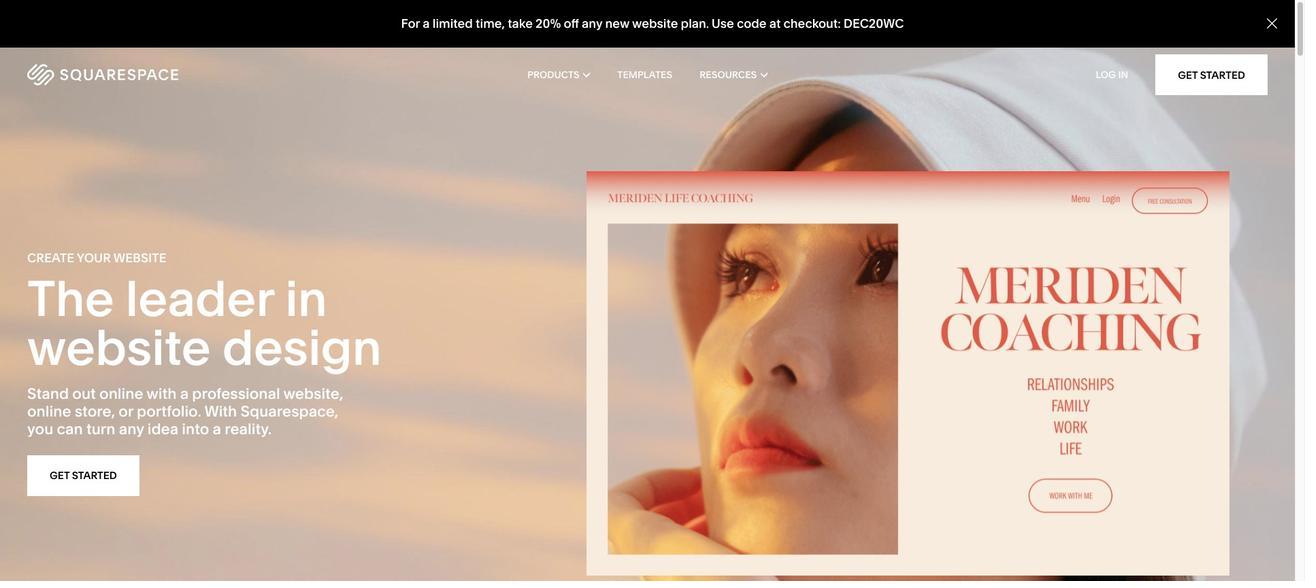 Task type: locate. For each thing, give the bounding box(es) containing it.
0 horizontal spatial started
[[72, 470, 117, 483]]

your
[[77, 250, 111, 266]]

get started link
[[1156, 54, 1268, 95], [27, 456, 139, 497]]

started
[[1200, 68, 1245, 81], [72, 470, 117, 483]]

a
[[423, 16, 430, 31], [180, 385, 189, 403], [213, 421, 221, 439]]

any
[[582, 16, 602, 31], [119, 421, 144, 439]]

log             in
[[1096, 69, 1128, 81]]

1 vertical spatial a
[[180, 385, 189, 403]]

website right new at the left top of page
[[632, 16, 678, 31]]

1 horizontal spatial get
[[1178, 68, 1198, 81]]

website,
[[283, 385, 343, 403]]

1 horizontal spatial get started link
[[1156, 54, 1268, 95]]

2 vertical spatial a
[[213, 421, 221, 439]]

use
[[712, 16, 734, 31]]

0 vertical spatial any
[[582, 16, 602, 31]]

1 horizontal spatial online
[[99, 385, 143, 403]]

plan.
[[681, 16, 709, 31]]

dec20wc
[[844, 16, 904, 31]]

1 horizontal spatial any
[[582, 16, 602, 31]]

20%
[[536, 16, 561, 31]]

0 vertical spatial website
[[632, 16, 678, 31]]

website right your
[[114, 250, 166, 266]]

or
[[119, 403, 133, 421]]

get started
[[1178, 68, 1245, 81], [50, 470, 117, 483]]

1 vertical spatial get
[[50, 470, 70, 483]]

0 horizontal spatial get started link
[[27, 456, 139, 497]]

online left out
[[27, 403, 71, 421]]

resources
[[700, 69, 757, 81]]

get down can
[[50, 470, 70, 483]]

leader
[[126, 269, 274, 328]]

a right with
[[180, 385, 189, 403]]

1 vertical spatial started
[[72, 470, 117, 483]]

0 horizontal spatial get
[[50, 470, 70, 483]]

0 vertical spatial get
[[1178, 68, 1198, 81]]

website
[[632, 16, 678, 31], [114, 250, 166, 266], [27, 318, 211, 377]]

1 vertical spatial get started link
[[27, 456, 139, 497]]

a right into in the left bottom of the page
[[213, 421, 221, 439]]

get right in
[[1178, 68, 1198, 81]]

get started link inside the leader in website design main content
[[27, 456, 139, 497]]

0 horizontal spatial get started
[[50, 470, 117, 483]]

1 vertical spatial get started
[[50, 470, 117, 483]]

0 vertical spatial a
[[423, 16, 430, 31]]

1 vertical spatial website
[[114, 250, 166, 266]]

for
[[401, 16, 420, 31]]

online
[[99, 385, 143, 403], [27, 403, 71, 421]]

any inside "stand out online with a professional website, online store, or portfolio. with squarespace, you can turn any idea into a reality."
[[119, 421, 144, 439]]

portfolio.
[[137, 403, 201, 421]]

stand out online with a professional website, online store, or portfolio. with squarespace, you can turn any idea into a reality.
[[27, 385, 343, 439]]

1 vertical spatial any
[[119, 421, 144, 439]]

take
[[508, 16, 533, 31]]

store,
[[75, 403, 115, 421]]

get started inside the leader in website design main content
[[50, 470, 117, 483]]

0 horizontal spatial any
[[119, 421, 144, 439]]

website up out
[[27, 318, 211, 377]]

get
[[1178, 68, 1198, 81], [50, 470, 70, 483]]

create your website the leader in website design
[[27, 250, 382, 377]]

any right off
[[582, 16, 602, 31]]

example of a desktop website made with squarespace image
[[586, 171, 1230, 582]]

1 horizontal spatial started
[[1200, 68, 1245, 81]]

online right out
[[99, 385, 143, 403]]

0 horizontal spatial online
[[27, 403, 71, 421]]

0 vertical spatial started
[[1200, 68, 1245, 81]]

professional
[[192, 385, 280, 403]]

a right for
[[423, 16, 430, 31]]

1 horizontal spatial a
[[213, 421, 221, 439]]

templates link
[[617, 48, 672, 102]]

can
[[57, 421, 83, 439]]

checkout:
[[784, 16, 841, 31]]

0 vertical spatial get started
[[1178, 68, 1245, 81]]

any right turn
[[119, 421, 144, 439]]

in
[[285, 269, 327, 328]]

into
[[182, 421, 209, 439]]



Task type: vqa. For each thing, say whether or not it's contained in the screenshot.
Media
no



Task type: describe. For each thing, give the bounding box(es) containing it.
1 horizontal spatial get started
[[1178, 68, 1245, 81]]

turn
[[86, 421, 115, 439]]

squarespace,
[[241, 403, 338, 421]]

started inside the leader in website design main content
[[72, 470, 117, 483]]

you
[[27, 421, 53, 439]]

design
[[222, 318, 382, 377]]

templates
[[617, 69, 672, 81]]

0 vertical spatial get started link
[[1156, 54, 1268, 95]]

in
[[1118, 69, 1128, 81]]

2 vertical spatial website
[[27, 318, 211, 377]]

for a limited time, take 20% off any new website plan. use code at checkout: dec20wc
[[401, 16, 904, 31]]

with
[[147, 385, 177, 403]]

time,
[[476, 16, 505, 31]]

products
[[528, 69, 580, 81]]

out
[[72, 385, 96, 403]]

code
[[737, 16, 767, 31]]

idea
[[148, 421, 178, 439]]

with
[[204, 403, 237, 421]]

get inside the leader in website design main content
[[50, 470, 70, 483]]

create
[[27, 250, 74, 266]]

log
[[1096, 69, 1116, 81]]

log             in link
[[1096, 69, 1128, 81]]

stand
[[27, 385, 69, 403]]

0 horizontal spatial a
[[180, 385, 189, 403]]

resources button
[[700, 48, 767, 102]]

squarespace logo link
[[27, 64, 275, 86]]

off
[[564, 16, 579, 31]]

products button
[[528, 48, 590, 102]]

2 horizontal spatial a
[[423, 16, 430, 31]]

reality.
[[225, 421, 272, 439]]

limited
[[433, 16, 473, 31]]

new
[[605, 16, 629, 31]]

the
[[27, 269, 114, 328]]

the leader in website design main content
[[0, 0, 1305, 582]]

squarespace logo image
[[27, 64, 178, 86]]

at
[[770, 16, 781, 31]]



